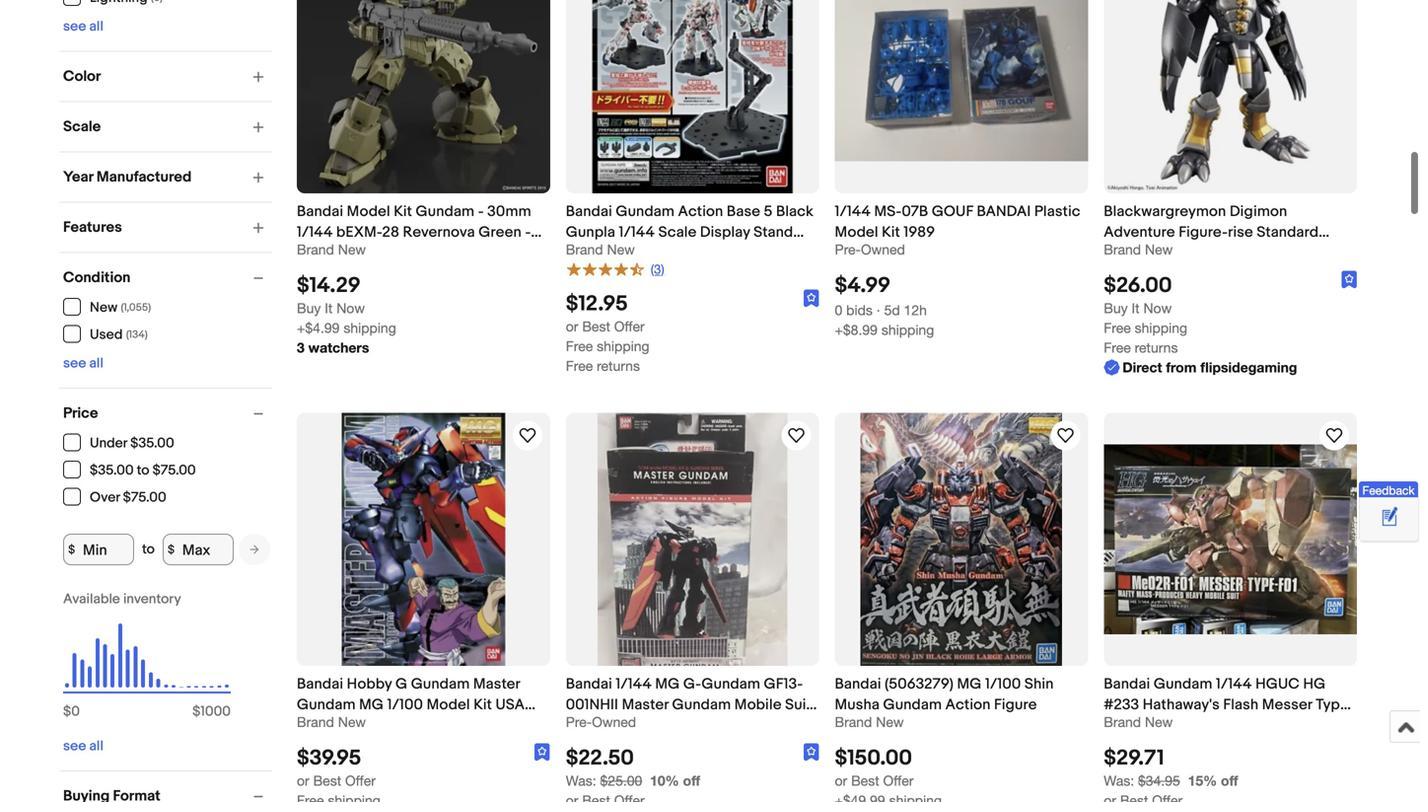 Task type: locate. For each thing, give the bounding box(es) containing it.
1 horizontal spatial usa
[[566, 244, 595, 262]]

kit,
[[344, 244, 367, 262]]

$
[[68, 542, 75, 557], [168, 542, 175, 557], [63, 703, 71, 720], [193, 703, 201, 720]]

- down "30mm"
[[525, 224, 531, 241]]

new up $39.95
[[338, 714, 366, 730]]

1 vertical spatial master
[[622, 696, 669, 714]]

$150.00 or best offer
[[835, 745, 914, 789]]

brand new for $14.29
[[297, 241, 366, 258]]

bandai gundam action base 5 black gunpla 1/144 scale display stand usa seller image
[[566, 0, 819, 194]]

0 inside $4.99 0 bids · 5d 12h +$8.99 shipping
[[835, 302, 843, 318]]

mg inside bandai hobby g gundam master gundam mg 1/100 model kit usa seller
[[359, 696, 384, 714]]

brand for $39.95
[[297, 714, 334, 730]]

bandai inside bandai model kit gundam - 30mm 1/144 bexm-28 revernova green - model kit, black
[[297, 203, 343, 221]]

returns up direct on the right top of page
[[1135, 339, 1178, 356]]

mg inside 'bandai (5063279) mg 1/100 shin musha gundam action figure brand new'
[[957, 675, 982, 693]]

model inside "bandai 1/144 mg g-gundam gf13- 001nhii master gundam mobile suit model kit"
[[566, 717, 610, 735]]

returns down $12.95
[[597, 358, 640, 374]]

brand up '$14.29'
[[297, 241, 334, 258]]

hobby inside blackwargreymon digimon adventure figure-rise standard model kit bandai hobby
[[1223, 244, 1269, 262]]

it up +$4.99
[[325, 300, 333, 316]]

0 horizontal spatial owned
[[592, 714, 636, 730]]

returns for offer
[[597, 358, 640, 374]]

$75.00 down "$35.00 to $75.00"
[[123, 489, 166, 506]]

0 horizontal spatial 1/100
[[387, 696, 423, 714]]

2 see all from the top
[[63, 355, 103, 372]]

or for or best offer
[[297, 772, 309, 789]]

used (134)
[[90, 327, 148, 343]]

shipping inside $4.99 0 bids · 5d 12h +$8.99 shipping
[[882, 321, 935, 338]]

0 vertical spatial master
[[473, 675, 520, 693]]

gundam down (5063279)
[[883, 696, 942, 714]]

bandai up $39.95
[[297, 675, 343, 693]]

2 vertical spatial all
[[89, 738, 103, 755]]

owned inside 1/144 ms-07b gouf bandai plastic model kit 1989 pre-owned
[[861, 241, 905, 258]]

owned
[[861, 241, 905, 258], [592, 714, 636, 730]]

scale inside "bandai gundam action base 5 black gunpla 1/144 scale display stand usa seller"
[[659, 224, 697, 241]]

figure
[[995, 696, 1037, 714]]

pre- up $22.50
[[566, 714, 592, 730]]

brand up "$26.00"
[[1104, 241, 1142, 258]]

1/144 left "ms-"
[[835, 203, 871, 221]]

1/144 ms-07b gouf bandai plastic model kit 1989 image
[[835, 0, 1088, 161]]

see down $ 0
[[63, 738, 86, 755]]

master
[[473, 675, 520, 693], [622, 696, 669, 714]]

brand new up "$26.00"
[[1104, 241, 1173, 258]]

shipping
[[344, 320, 396, 336], [1135, 320, 1188, 336], [882, 321, 935, 338], [597, 338, 650, 354]]

offer inside the or best offer free shipping free returns
[[614, 318, 645, 335]]

usa left '001nhii'
[[496, 696, 525, 714]]

owned up $22.50
[[592, 714, 636, 730]]

returns inside the or best offer free shipping free returns
[[597, 358, 640, 374]]

5
[[764, 203, 773, 221]]

1 vertical spatial action
[[946, 696, 991, 714]]

buy down "$26.00"
[[1104, 300, 1128, 316]]

$29.71 was: $34.95 15% off
[[1104, 745, 1239, 789]]

1/100 down g
[[387, 696, 423, 714]]

bandai down "figure-"
[[1173, 244, 1220, 262]]

usa inside "bandai gundam action base 5 black gunpla 1/144 scale display stand usa seller"
[[566, 244, 595, 262]]

bandai up '001nhii'
[[566, 675, 613, 693]]

bids
[[847, 302, 873, 318]]

2 was: from the left
[[1104, 772, 1135, 789]]

new right #233
[[1145, 714, 1173, 730]]

brand new up (3) link
[[566, 241, 635, 258]]

1 horizontal spatial was:
[[1104, 772, 1135, 789]]

1 horizontal spatial buy
[[1104, 300, 1128, 316]]

bandai inside 'bandai (5063279) mg 1/100 shin musha gundam action figure brand new'
[[835, 675, 882, 693]]

1000
[[201, 703, 231, 720]]

black inside "bandai gundam action base 5 black gunpla 1/144 scale display stand usa seller"
[[776, 203, 814, 221]]

kit inside "bandai 1/144 mg g-gundam gf13- 001nhii master gundam mobile suit model kit"
[[613, 717, 632, 735]]

1 buy from the left
[[297, 300, 321, 316]]

0 vertical spatial hobby
[[1223, 244, 1269, 262]]

bandai model kit gundam - 30mm 1/144 bexm-28 revernova green - model kit, black image
[[297, 0, 550, 194]]

action
[[678, 203, 724, 221], [946, 696, 991, 714]]

action inside "bandai gundam action base 5 black gunpla 1/144 scale display stand usa seller"
[[678, 203, 724, 221]]

returns inside buy it now free shipping free returns direct from flipsidegaming
[[1135, 339, 1178, 356]]

3 see from the top
[[63, 738, 86, 755]]

bandai (5063279) mg 1/100 shin musha gundam action figure link
[[835, 674, 1088, 714]]

1 horizontal spatial hobby
[[1223, 244, 1269, 262]]

$75.00 down under $35.00
[[153, 462, 196, 479]]

best down $39.95
[[313, 772, 341, 789]]

0 vertical spatial owned
[[861, 241, 905, 258]]

new inside 'bandai (5063279) mg 1/100 shin musha gundam action figure brand new'
[[876, 714, 904, 730]]

0 horizontal spatial was:
[[566, 772, 596, 789]]

$35.00 up over $75.00 link
[[90, 462, 134, 479]]

Direct from flipsidegaming text field
[[1104, 357, 1298, 377]]

offer down $150.00
[[883, 772, 914, 789]]

gundam inside "bandai gundam action base 5 black gunpla 1/144 scale display stand usa seller"
[[616, 203, 675, 221]]

condition button
[[63, 269, 272, 287]]

see up 'color'
[[63, 18, 86, 35]]

0 vertical spatial seller
[[599, 244, 638, 262]]

ms-
[[875, 203, 902, 221]]

1 horizontal spatial now
[[1144, 300, 1172, 316]]

1 horizontal spatial action
[[946, 696, 991, 714]]

to
[[137, 462, 149, 479], [142, 541, 155, 558]]

hobby down rise
[[1223, 244, 1269, 262]]

shipping down 12h
[[882, 321, 935, 338]]

2 it from the left
[[1132, 300, 1140, 316]]

brand new
[[297, 241, 366, 258], [566, 241, 635, 258], [1104, 241, 1173, 258], [297, 714, 366, 730], [1104, 714, 1173, 730]]

3 see all button from the top
[[63, 738, 103, 755]]

(3)
[[651, 261, 665, 277]]

best for or best offer
[[313, 772, 341, 789]]

1/100 inside 'bandai (5063279) mg 1/100 shin musha gundam action figure brand new'
[[986, 675, 1022, 693]]

free
[[1104, 320, 1131, 336], [566, 338, 593, 354], [1104, 339, 1131, 356], [566, 358, 593, 374]]

0 horizontal spatial offer
[[345, 772, 376, 789]]

2 horizontal spatial or
[[835, 772, 848, 789]]

0 horizontal spatial hobby
[[347, 675, 392, 693]]

1 horizontal spatial 0
[[835, 302, 843, 318]]

gf13-
[[764, 675, 803, 693]]

see all button for price
[[63, 738, 103, 755]]

see for condition
[[63, 355, 86, 372]]

1/144 inside "bandai gundam action base 5 black gunpla 1/144 scale display stand usa seller"
[[619, 224, 655, 241]]

brand new up '$14.29'
[[297, 241, 366, 258]]

1 vertical spatial all
[[89, 355, 103, 372]]

0 horizontal spatial master
[[473, 675, 520, 693]]

$ 0
[[63, 703, 80, 720]]

2 horizontal spatial offer
[[883, 772, 914, 789]]

1 all from the top
[[89, 18, 103, 35]]

gundam up (3)
[[616, 203, 675, 221]]

0 vertical spatial see all
[[63, 18, 103, 35]]

see for price
[[63, 738, 86, 755]]

gundam
[[416, 203, 475, 221], [616, 203, 675, 221], [411, 675, 470, 693], [702, 675, 761, 693], [1154, 675, 1213, 693], [297, 696, 356, 714], [672, 696, 731, 714], [883, 696, 942, 714]]

0 vertical spatial -
[[478, 203, 484, 221]]

1 horizontal spatial best
[[582, 318, 611, 335]]

hg
[[1304, 675, 1326, 693]]

1 horizontal spatial returns
[[1135, 339, 1178, 356]]

returns
[[1135, 339, 1178, 356], [597, 358, 640, 374]]

1 vertical spatial to
[[142, 541, 155, 558]]

pre- up $4.99
[[835, 241, 861, 258]]

see all
[[63, 18, 103, 35], [63, 355, 103, 372], [63, 738, 103, 755]]

kit inside blackwargreymon digimon adventure figure-rise standard model kit bandai hobby
[[1151, 244, 1170, 262]]

2 see all button from the top
[[63, 355, 103, 372]]

1 horizontal spatial master
[[622, 696, 669, 714]]

kit inside bandai gundam 1/144 hguc hg #233 hathaway's flash messer type- f01 model kit new
[[1177, 717, 1195, 735]]

kit inside bandai hobby g gundam master gundam mg 1/100 model kit usa seller
[[474, 696, 492, 714]]

3 all from the top
[[89, 738, 103, 755]]

display
[[700, 224, 750, 241]]

bandai inside "bandai 1/144 mg g-gundam gf13- 001nhii master gundam mobile suit model kit"
[[566, 675, 613, 693]]

kit inside 1/144 ms-07b gouf bandai plastic model kit 1989 pre-owned
[[882, 224, 901, 241]]

suit
[[785, 696, 812, 714]]

bandai for bandai 1/144 mg g-gundam gf13- 001nhii master gundam mobile suit model kit
[[566, 675, 613, 693]]

model
[[347, 203, 390, 221], [835, 224, 879, 241], [297, 244, 340, 262], [1104, 244, 1148, 262], [427, 696, 470, 714], [566, 717, 610, 735], [1130, 717, 1173, 735]]

2 vertical spatial see
[[63, 738, 86, 755]]

condition
[[63, 269, 131, 287]]

pre-
[[835, 241, 861, 258], [566, 714, 592, 730]]

0 vertical spatial all
[[89, 18, 103, 35]]

it inside $14.29 buy it now +$4.99 shipping 3 watchers
[[325, 300, 333, 316]]

or best offer free shipping free returns
[[566, 318, 650, 374]]

revernova
[[403, 224, 475, 241]]

see all button for condition
[[63, 355, 103, 372]]

1 vertical spatial see
[[63, 355, 86, 372]]

0 horizontal spatial returns
[[597, 358, 640, 374]]

1 horizontal spatial owned
[[861, 241, 905, 258]]

new for bandai model kit gundam - 30mm 1/144 bexm-28 revernova green - model kit, black
[[338, 241, 366, 258]]

0 vertical spatial returns
[[1135, 339, 1178, 356]]

$ 1000
[[193, 703, 231, 720]]

2 buy from the left
[[1104, 300, 1128, 316]]

year manufactured
[[63, 168, 192, 186]]

offer down $39.95
[[345, 772, 376, 789]]

scale
[[63, 118, 101, 136], [659, 224, 697, 241]]

bandai inside bandai hobby g gundam master gundam mg 1/100 model kit usa seller
[[297, 675, 343, 693]]

brand new up $39.95
[[297, 714, 366, 730]]

hobby
[[1223, 244, 1269, 262], [347, 675, 392, 693]]

flipsidegaming
[[1201, 359, 1298, 375]]

mg for 1/144
[[655, 675, 680, 693]]

#233
[[1104, 696, 1140, 714]]

0 vertical spatial $35.00
[[130, 435, 174, 452]]

watch bandai (5063279) mg 1/100 shin musha gundam action figure image
[[1054, 424, 1078, 447]]

gundam right g
[[411, 675, 470, 693]]

scale up (3)
[[659, 224, 697, 241]]

$4.99
[[835, 273, 891, 298]]

mg left g-
[[655, 675, 680, 693]]

2 vertical spatial see all
[[63, 738, 103, 755]]

bandai inside "bandai gundam action base 5 black gunpla 1/144 scale display stand usa seller"
[[566, 203, 613, 221]]

off inside $29.71 was: $34.95 15% off
[[1221, 772, 1239, 789]]

all for price
[[89, 738, 103, 755]]

shipping up direct on the right top of page
[[1135, 320, 1188, 336]]

best down $12.95
[[582, 318, 611, 335]]

usa down gunpla
[[566, 244, 595, 262]]

buy up +$4.99
[[297, 300, 321, 316]]

1/100 up figure at right
[[986, 675, 1022, 693]]

color
[[63, 68, 101, 85]]

gundam inside bandai model kit gundam - 30mm 1/144 bexm-28 revernova green - model kit, black
[[416, 203, 475, 221]]

was: down the "$29.71"
[[1104, 772, 1135, 789]]

bandai
[[297, 203, 343, 221], [566, 203, 613, 221], [1173, 244, 1220, 262], [297, 675, 343, 693], [566, 675, 613, 693], [835, 675, 882, 693], [1104, 675, 1151, 693]]

buy inside buy it now free shipping free returns direct from flipsidegaming
[[1104, 300, 1128, 316]]

1 vertical spatial scale
[[659, 224, 697, 241]]

seller inside bandai hobby g gundam master gundam mg 1/100 model kit usa seller
[[297, 717, 337, 735]]

model inside bandai gundam 1/144 hguc hg #233 hathaway's flash messer type- f01 model kit new
[[1130, 717, 1173, 735]]

0 vertical spatial black
[[776, 203, 814, 221]]

1 vertical spatial 1/100
[[387, 696, 423, 714]]

black down 28
[[370, 244, 408, 262]]

brand up the "$29.71"
[[1104, 714, 1142, 730]]

direct
[[1123, 359, 1163, 375]]

kit inside bandai model kit gundam - 30mm 1/144 bexm-28 revernova green - model kit, black
[[394, 203, 412, 221]]

0 horizontal spatial off
[[683, 772, 700, 789]]

see all up 'color'
[[63, 18, 103, 35]]

or inside the or best offer free shipping free returns
[[566, 318, 579, 335]]

see all button down $ 0
[[63, 738, 103, 755]]

see all button
[[63, 18, 103, 35], [63, 355, 103, 372], [63, 738, 103, 755]]

1 horizontal spatial off
[[1221, 772, 1239, 789]]

0 horizontal spatial seller
[[297, 717, 337, 735]]

0 horizontal spatial mg
[[359, 696, 384, 714]]

1/144 inside 1/144 ms-07b gouf bandai plastic model kit 1989 pre-owned
[[835, 203, 871, 221]]

2 horizontal spatial mg
[[957, 675, 982, 693]]

0 vertical spatial usa
[[566, 244, 595, 262]]

features
[[63, 219, 122, 236]]

action up display
[[678, 203, 724, 221]]

0 horizontal spatial buy
[[297, 300, 321, 316]]

1 see all button from the top
[[63, 18, 103, 35]]

0 vertical spatial see all button
[[63, 18, 103, 35]]

0 vertical spatial action
[[678, 203, 724, 221]]

1/144 left bexm-
[[297, 224, 333, 241]]

$14.29
[[297, 273, 361, 298]]

bandai 1/144 mg g-gundam gf13-001nhii master gundam mobile suit model kit image
[[598, 413, 788, 666]]

new up $150.00
[[876, 714, 904, 730]]

Minimum Value in $ text field
[[63, 534, 134, 565]]

gundam inside bandai gundam 1/144 hguc hg #233 hathaway's flash messer type- f01 model kit new
[[1154, 675, 1213, 693]]

1989
[[904, 224, 935, 241]]

1 vertical spatial see all
[[63, 355, 103, 372]]

1/144 up (3)
[[619, 224, 655, 241]]

1 horizontal spatial 1/100
[[986, 675, 1022, 693]]

2 vertical spatial see all button
[[63, 738, 103, 755]]

off right 15%
[[1221, 772, 1239, 789]]

buy inside $14.29 buy it now +$4.99 shipping 3 watchers
[[297, 300, 321, 316]]

1 vertical spatial see all button
[[63, 355, 103, 372]]

inventory
[[123, 591, 181, 608]]

1 horizontal spatial offer
[[614, 318, 645, 335]]

gundam up revernova
[[416, 203, 475, 221]]

model inside 1/144 ms-07b gouf bandai plastic model kit 1989 pre-owned
[[835, 224, 879, 241]]

it
[[325, 300, 333, 316], [1132, 300, 1140, 316]]

shipping down $12.95
[[597, 338, 650, 354]]

offer inside $150.00 or best offer
[[883, 772, 914, 789]]

1 horizontal spatial black
[[776, 203, 814, 221]]

offer down $12.95
[[614, 318, 645, 335]]

brand up $39.95
[[297, 714, 334, 730]]

graph of available inventory between $0 and $1000+ image
[[63, 591, 231, 730]]

manufactured
[[97, 168, 192, 186]]

1 horizontal spatial pre-
[[835, 241, 861, 258]]

new down blackwargreymon
[[1145, 241, 1173, 258]]

feedback
[[1363, 483, 1415, 497]]

$4.99 0 bids · 5d 12h +$8.99 shipping
[[835, 273, 935, 338]]

new left 28
[[338, 241, 366, 258]]

1 vertical spatial -
[[525, 224, 531, 241]]

1 vertical spatial returns
[[597, 358, 640, 374]]

0 for $4.99
[[835, 302, 843, 318]]

see all down $ 0
[[63, 738, 103, 755]]

or down $39.95
[[297, 772, 309, 789]]

0 horizontal spatial 0
[[71, 703, 80, 720]]

mg right (5063279)
[[957, 675, 982, 693]]

scale button
[[63, 118, 272, 136]]

bandai gundam 1/144 hguc hg #233 hathaway's flash messer type-f01 model kit new image
[[1104, 444, 1358, 634]]

gundam up 'hathaway's'
[[1154, 675, 1213, 693]]

0 horizontal spatial usa
[[496, 696, 525, 714]]

new up (3) link
[[607, 241, 635, 258]]

to down under $35.00
[[137, 462, 149, 479]]

see all for condition
[[63, 355, 103, 372]]

0 horizontal spatial black
[[370, 244, 408, 262]]

shipping up the watchers
[[344, 320, 396, 336]]

now down "$26.00"
[[1144, 300, 1172, 316]]

or best offer
[[297, 772, 376, 789]]

available
[[63, 591, 120, 608]]

None text field
[[566, 772, 643, 789]]

see all for price
[[63, 738, 103, 755]]

none text field containing was:
[[566, 772, 643, 789]]

bandai gundam action base 5 black gunpla 1/144 scale display stand usa seller
[[566, 203, 814, 262]]

1 it from the left
[[325, 300, 333, 316]]

all
[[89, 18, 103, 35], [89, 355, 103, 372], [89, 738, 103, 755]]

bandai hobby g gundam master gundam mg 1/100 model kit usa seller image
[[342, 413, 506, 666]]

0 vertical spatial pre-
[[835, 241, 861, 258]]

seller up $39.95
[[297, 717, 337, 735]]

bandai for bandai hobby g gundam master gundam mg 1/100 model kit usa seller
[[297, 675, 343, 693]]

brand new up the "$29.71"
[[1104, 714, 1173, 730]]

1 vertical spatial $35.00
[[90, 462, 134, 479]]

from
[[1166, 359, 1197, 375]]

was:
[[566, 772, 596, 789], [1104, 772, 1135, 789]]

new for bandai gundam action base 5 black gunpla 1/144 scale display stand usa seller
[[607, 241, 635, 258]]

bandai up bexm-
[[297, 203, 343, 221]]

0 horizontal spatial action
[[678, 203, 724, 221]]

best inside the or best offer free shipping free returns
[[582, 318, 611, 335]]

watch bandai hobby g gundam master gundam mg 1/100 model kit usa seller image
[[516, 424, 539, 447]]

to left maximum value in $ text box at the bottom left
[[142, 541, 155, 558]]

brand for $26.00
[[1104, 241, 1142, 258]]

3
[[297, 339, 305, 356]]

1 off from the left
[[683, 772, 700, 789]]

see all down used
[[63, 355, 103, 372]]

bandai up gunpla
[[566, 203, 613, 221]]

1 horizontal spatial it
[[1132, 300, 1140, 316]]

0 horizontal spatial it
[[325, 300, 333, 316]]

$35.00
[[130, 435, 174, 452], [90, 462, 134, 479]]

mg inside "bandai 1/144 mg g-gundam gf13- 001nhii master gundam mobile suit model kit"
[[655, 675, 680, 693]]

1 vertical spatial seller
[[297, 717, 337, 735]]

1 now from the left
[[337, 300, 365, 316]]

1 horizontal spatial or
[[566, 318, 579, 335]]

0 vertical spatial scale
[[63, 118, 101, 136]]

1 horizontal spatial scale
[[659, 224, 697, 241]]

2 all from the top
[[89, 355, 103, 372]]

- up green
[[478, 203, 484, 221]]

offer for or best offer
[[345, 772, 376, 789]]

$75.00
[[153, 462, 196, 479], [123, 489, 166, 506]]

$34.95
[[1139, 772, 1181, 789]]

best down $150.00
[[852, 772, 880, 789]]

bandai gundam 1/144 hguc hg #233 hathaway's flash messer type- f01 model kit new heading
[[1104, 675, 1356, 735]]

bandai up #233
[[1104, 675, 1151, 693]]

+$8.99
[[835, 321, 878, 338]]

or down $150.00
[[835, 772, 848, 789]]

Maximum Value in $ text field
[[163, 534, 234, 565]]

1 vertical spatial hobby
[[347, 675, 392, 693]]

bandai up the "musha"
[[835, 675, 882, 693]]

0 horizontal spatial now
[[337, 300, 365, 316]]

1/144 ms-07b gouf bandai plastic model kit 1989 link
[[835, 201, 1088, 241]]

0 vertical spatial 1/100
[[986, 675, 1022, 693]]

0 vertical spatial see
[[63, 18, 86, 35]]

off right 10%
[[683, 772, 700, 789]]

owned down "ms-"
[[861, 241, 905, 258]]

see all button down used
[[63, 355, 103, 372]]

2 see from the top
[[63, 355, 86, 372]]

hobby left g
[[347, 675, 392, 693]]

0 horizontal spatial scale
[[63, 118, 101, 136]]

0
[[835, 302, 843, 318], [71, 703, 80, 720]]

2 horizontal spatial best
[[852, 772, 880, 789]]

0 for $
[[71, 703, 80, 720]]

bandai inside bandai gundam 1/144 hguc hg #233 hathaway's flash messer type- f01 model kit new
[[1104, 675, 1151, 693]]

brand up (3) link
[[566, 241, 603, 258]]

$39.95
[[297, 745, 361, 771]]

see
[[63, 18, 86, 35], [63, 355, 86, 372], [63, 738, 86, 755]]

or down $12.95
[[566, 318, 579, 335]]

2 now from the left
[[1144, 300, 1172, 316]]

mg up $39.95
[[359, 696, 384, 714]]

1 vertical spatial usa
[[496, 696, 525, 714]]

0 horizontal spatial pre-
[[566, 714, 592, 730]]

None text field
[[1104, 772, 1181, 789]]

1 was: from the left
[[566, 772, 596, 789]]

$35.00 up "$35.00 to $75.00"
[[130, 435, 174, 452]]

0 horizontal spatial best
[[313, 772, 341, 789]]

0 inside image
[[71, 703, 80, 720]]

1 vertical spatial black
[[370, 244, 408, 262]]

1 vertical spatial 0
[[71, 703, 80, 720]]

3 see all from the top
[[63, 738, 103, 755]]

brand up $150.00
[[835, 714, 872, 730]]

scale down 'color'
[[63, 118, 101, 136]]

seller down gunpla
[[599, 244, 638, 262]]

gundam up $39.95
[[297, 696, 356, 714]]

it down "$26.00"
[[1132, 300, 1140, 316]]

watchers
[[308, 339, 369, 356]]

action left figure at right
[[946, 696, 991, 714]]

1 horizontal spatial seller
[[599, 244, 638, 262]]

1/144 up flash at the right
[[1216, 675, 1253, 693]]

1 horizontal spatial mg
[[655, 675, 680, 693]]

$35.00 to $75.00
[[90, 462, 196, 479]]

bandai (5063279) mg 1/100 shin musha gundam action figure image
[[861, 413, 1063, 666]]

bandai model kit gundam - 30mm 1/144 bexm-28 revernova green - model kit, black heading
[[297, 203, 542, 262]]

was: down $22.50
[[566, 772, 596, 789]]

see up price
[[63, 355, 86, 372]]

1/144 up '001nhii'
[[616, 675, 652, 693]]

bandai 1/144 mg g-gundam gf13- 001nhii master gundam mobile suit model kit
[[566, 675, 812, 735]]

2 off from the left
[[1221, 772, 1239, 789]]

see all button up 'color'
[[63, 18, 103, 35]]

used
[[90, 327, 123, 343]]

over $75.00 link
[[63, 488, 167, 506]]

0 horizontal spatial or
[[297, 772, 309, 789]]

black right 5
[[776, 203, 814, 221]]

color button
[[63, 68, 272, 85]]

0 vertical spatial 0
[[835, 302, 843, 318]]



Task type: describe. For each thing, give the bounding box(es) containing it.
bandai for bandai model kit gundam - 30mm 1/144 bexm-28 revernova green - model kit, black
[[297, 203, 343, 221]]

model inside blackwargreymon digimon adventure figure-rise standard model kit bandai hobby
[[1104, 244, 1148, 262]]

offer for or best offer free shipping free returns
[[614, 318, 645, 335]]

$35.00 to $75.00 link
[[63, 461, 197, 479]]

30mm
[[488, 203, 531, 221]]

$29.71
[[1104, 745, 1165, 771]]

1 see all from the top
[[63, 18, 103, 35]]

all for condition
[[89, 355, 103, 372]]

green
[[479, 224, 522, 241]]

under $35.00
[[90, 435, 174, 452]]

(3) link
[[566, 260, 665, 277]]

blackwargreymon
[[1104, 203, 1227, 221]]

brand new for $29.71
[[1104, 714, 1173, 730]]

brand for $29.71
[[1104, 714, 1142, 730]]

brand for $14.29
[[297, 241, 334, 258]]

black inside bandai model kit gundam - 30mm 1/144 bexm-28 revernova green - model kit, black
[[370, 244, 408, 262]]

1/100 inside bandai hobby g gundam master gundam mg 1/100 model kit usa seller
[[387, 696, 423, 714]]

year manufactured button
[[63, 168, 272, 186]]

f01
[[1104, 717, 1126, 735]]

brand inside 'bandai (5063279) mg 1/100 shin musha gundam action figure brand new'
[[835, 714, 872, 730]]

shin
[[1025, 675, 1054, 693]]

under
[[90, 435, 127, 452]]

0 vertical spatial to
[[137, 462, 149, 479]]

hobby inside bandai hobby g gundam master gundam mg 1/100 model kit usa seller
[[347, 675, 392, 693]]

blackwargreymon digimon adventure figure-rise standard model kit bandai hobby heading
[[1104, 203, 1330, 262]]

bandai hobby g gundam master gundam mg 1/100 model kit usa seller heading
[[297, 675, 536, 735]]

watch bandai 1/144 mg g-gundam gf13-001nhii master gundam mobile suit model kit image
[[785, 424, 809, 447]]

(134)
[[126, 329, 148, 341]]

available inventory
[[63, 591, 181, 608]]

gundam inside 'bandai (5063279) mg 1/100 shin musha gundam action figure brand new'
[[883, 696, 942, 714]]

flash
[[1224, 696, 1259, 714]]

bandai gundam 1/144 hguc hg #233 hathaway's flash messer type- f01 model kit new link
[[1104, 674, 1358, 735]]

was: inside $29.71 was: $34.95 15% off
[[1104, 772, 1135, 789]]

(1,055)
[[121, 301, 151, 314]]

shipping inside the or best offer free shipping free returns
[[597, 338, 650, 354]]

type-
[[1316, 696, 1356, 714]]

under $35.00 link
[[63, 434, 175, 452]]

bexm-
[[336, 224, 382, 241]]

price
[[63, 404, 98, 422]]

hguc
[[1256, 675, 1300, 693]]

1/144 inside bandai model kit gundam - 30mm 1/144 bexm-28 revernova green - model kit, black
[[297, 224, 333, 241]]

bandai gundam action base 5 black gunpla 1/144 scale display stand usa seller heading
[[566, 203, 814, 262]]

1/144 inside "bandai 1/144 mg g-gundam gf13- 001nhii master gundam mobile suit model kit"
[[616, 675, 652, 693]]

mg for (5063279)
[[957, 675, 982, 693]]

1 vertical spatial $75.00
[[123, 489, 166, 506]]

new for bandai hobby g gundam master gundam mg 1/100 model kit usa seller
[[338, 714, 366, 730]]

features button
[[63, 219, 272, 236]]

price button
[[63, 404, 272, 422]]

or for or best offer free shipping free returns
[[566, 318, 579, 335]]

$26.00
[[1104, 273, 1173, 298]]

brand new for $39.95
[[297, 714, 366, 730]]

adventure
[[1104, 224, 1176, 241]]

·
[[877, 302, 881, 318]]

shipping inside buy it now free shipping free returns direct from flipsidegaming
[[1135, 320, 1188, 336]]

best for or best offer free shipping free returns
[[582, 318, 611, 335]]

g-
[[684, 675, 702, 693]]

gunpla
[[566, 224, 616, 241]]

$150.00
[[835, 745, 913, 771]]

now inside $14.29 buy it now +$4.99 shipping 3 watchers
[[337, 300, 365, 316]]

bandai 1/144 mg g-gundam gf13- 001nhii master gundam mobile suit model kit link
[[566, 674, 819, 735]]

bandai 1/144 mg g-gundam gf13- 001nhii master gundam mobile suit model kit heading
[[566, 675, 817, 735]]

1 vertical spatial pre-
[[566, 714, 592, 730]]

28
[[382, 224, 400, 241]]

pre- inside 1/144 ms-07b gouf bandai plastic model kit 1989 pre-owned
[[835, 241, 861, 258]]

best inside $150.00 or best offer
[[852, 772, 880, 789]]

over $75.00
[[90, 489, 166, 506]]

new
[[1199, 717, 1231, 735]]

master inside "bandai 1/144 mg g-gundam gf13- 001nhii master gundam mobile suit model kit"
[[622, 696, 669, 714]]

was: $25.00 10% off
[[566, 772, 700, 789]]

12h
[[904, 302, 927, 318]]

+$4.99
[[297, 320, 340, 336]]

gundam down g-
[[672, 696, 731, 714]]

5d
[[885, 302, 900, 318]]

10%
[[650, 772, 679, 789]]

new for blackwargreymon digimon adventure figure-rise standard model kit bandai hobby
[[1145, 241, 1173, 258]]

rise
[[1228, 224, 1254, 241]]

bandai model kit gundam - 30mm 1/144 bexm-28 revernova green - model kit, black link
[[297, 201, 550, 262]]

gundam up mobile
[[702, 675, 761, 693]]

hathaway's
[[1143, 696, 1220, 714]]

1 horizontal spatial -
[[525, 224, 531, 241]]

15%
[[1188, 772, 1218, 789]]

or inside $150.00 or best offer
[[835, 772, 848, 789]]

model inside bandai hobby g gundam master gundam mg 1/100 model kit usa seller
[[427, 696, 470, 714]]

musha
[[835, 696, 880, 714]]

1/144 inside bandai gundam 1/144 hguc hg #233 hathaway's flash messer type- f01 model kit new
[[1216, 675, 1253, 693]]

$14.29 buy it now +$4.99 shipping 3 watchers
[[297, 273, 396, 356]]

bandai for bandai gundam action base 5 black gunpla 1/144 scale display stand usa seller
[[566, 203, 613, 221]]

new for bandai gundam 1/144 hguc hg #233 hathaway's flash messer type- f01 model kit new
[[1145, 714, 1173, 730]]

watch bandai gundam 1/144 hguc hg #233 hathaway's flash messer type-f01 model kit new image
[[1323, 424, 1347, 447]]

it inside buy it now free shipping free returns direct from flipsidegaming
[[1132, 300, 1140, 316]]

bandai (5063279) mg 1/100 shin musha gundam action figure brand new
[[835, 675, 1054, 730]]

messer
[[1263, 696, 1313, 714]]

$25.00
[[600, 772, 643, 789]]

bandai inside blackwargreymon digimon adventure figure-rise standard model kit bandai hobby
[[1173, 244, 1220, 262]]

1/144 ms-07b gouf bandai plastic model kit 1989 pre-owned
[[835, 203, 1081, 258]]

1/144 ms-07b gouf bandai plastic model kit 1989 heading
[[835, 203, 1081, 241]]

stand
[[754, 224, 794, 241]]

bandai (5063279) mg 1/100 shin musha gundam action figure heading
[[835, 675, 1054, 714]]

mobile
[[735, 696, 782, 714]]

bandai gundam action base 5 black gunpla 1/144 scale display stand usa seller link
[[566, 201, 819, 262]]

$12.95
[[566, 291, 628, 317]]

new up used
[[90, 299, 117, 316]]

buy it now free shipping free returns direct from flipsidegaming
[[1104, 300, 1298, 375]]

bandai hobby g gundam master gundam mg 1/100 model kit usa seller link
[[297, 674, 550, 735]]

figure-
[[1179, 224, 1228, 241]]

usa inside bandai hobby g gundam master gundam mg 1/100 model kit usa seller
[[496, 696, 525, 714]]

now inside buy it now free shipping free returns direct from flipsidegaming
[[1144, 300, 1172, 316]]

returns for now
[[1135, 339, 1178, 356]]

bandai for bandai gundam 1/144 hguc hg #233 hathaway's flash messer type- f01 model kit new
[[1104, 675, 1151, 693]]

digimon
[[1230, 203, 1288, 221]]

year
[[63, 168, 93, 186]]

(5063279)
[[885, 675, 954, 693]]

over
[[90, 489, 120, 506]]

0 vertical spatial $75.00
[[153, 462, 196, 479]]

pre-owned
[[566, 714, 636, 730]]

gouf
[[932, 203, 974, 221]]

blackwargreymon digimon adventure figure-rise standard model kit bandai hobby image
[[1104, 0, 1358, 194]]

07b
[[902, 203, 929, 221]]

new (1,055)
[[90, 299, 151, 316]]

master inside bandai hobby g gundam master gundam mg 1/100 model kit usa seller
[[473, 675, 520, 693]]

brand new for $26.00
[[1104, 241, 1173, 258]]

0 horizontal spatial -
[[478, 203, 484, 221]]

base
[[727, 203, 761, 221]]

action inside 'bandai (5063279) mg 1/100 shin musha gundam action figure brand new'
[[946, 696, 991, 714]]

1 vertical spatial owned
[[592, 714, 636, 730]]

1 see from the top
[[63, 18, 86, 35]]

standard
[[1257, 224, 1319, 241]]

none text field containing was:
[[1104, 772, 1181, 789]]

$22.50
[[566, 745, 634, 771]]

seller inside "bandai gundam action base 5 black gunpla 1/144 scale display stand usa seller"
[[599, 244, 638, 262]]

shipping inside $14.29 buy it now +$4.99 shipping 3 watchers
[[344, 320, 396, 336]]



Task type: vqa. For each thing, say whether or not it's contained in the screenshot.
Bandai Hobby G Gundam Master Gundam MG 1/100 Model Kit USA Seller 'heading'
yes



